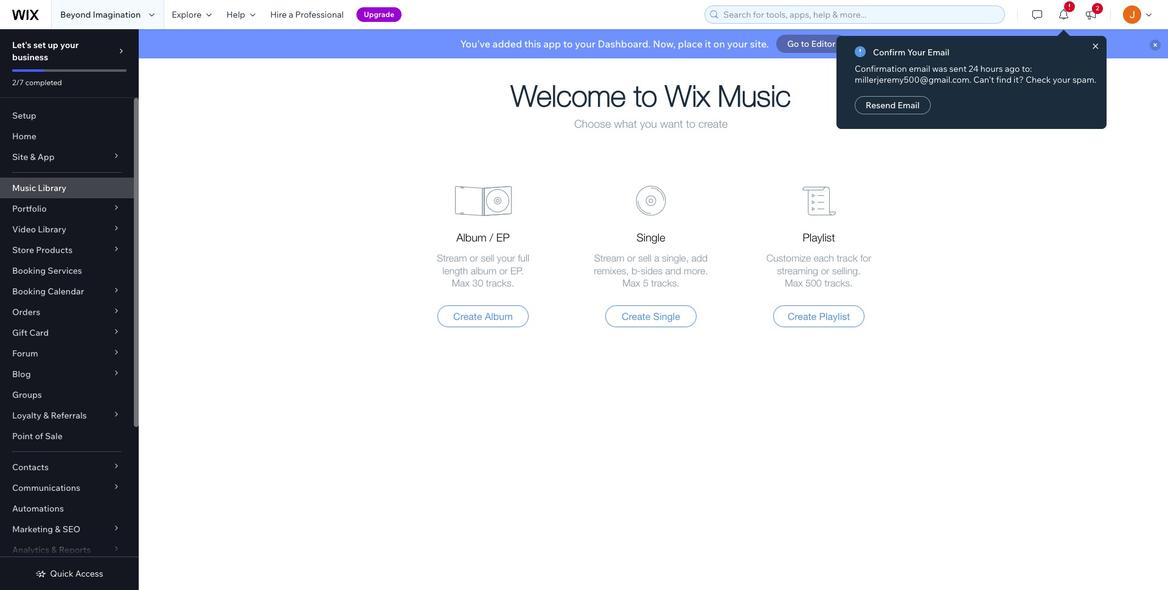 Task type: describe. For each thing, give the bounding box(es) containing it.
quick access
[[50, 568, 103, 579]]

you've added this app to your dashboard. now, place it on your site.
[[460, 38, 769, 50]]

to inside button
[[801, 38, 809, 49]]

b-
[[632, 266, 641, 276]]

point
[[12, 431, 33, 442]]

referrals
[[51, 410, 87, 421]]

contacts
[[12, 462, 49, 473]]

and
[[665, 266, 681, 276]]

site & app button
[[0, 147, 134, 167]]

create for single
[[622, 311, 651, 322]]

editor
[[811, 38, 836, 49]]

stream or sell a single, add remixes, b-sides and more. max 5 tracks.
[[594, 254, 708, 289]]

24
[[969, 63, 979, 74]]

what
[[614, 119, 637, 130]]

customize
[[766, 254, 811, 263]]

your inside let's set up your business
[[60, 40, 79, 50]]

store
[[12, 245, 34, 256]]

your inside "confirmation email was sent 24 hours ago to: millerjeremy500@gmail.com. can't find it? check your spam."
[[1053, 74, 1071, 85]]

to right app
[[563, 38, 573, 50]]

reports
[[59, 545, 91, 555]]

imagination
[[93, 9, 141, 20]]

seo
[[62, 524, 80, 535]]

length
[[443, 266, 468, 276]]

resend email
[[866, 100, 920, 111]]

card
[[29, 327, 49, 338]]

booking calendar
[[12, 286, 84, 297]]

set
[[33, 40, 46, 50]]

0 vertical spatial playlist
[[803, 232, 835, 244]]

marketing
[[12, 524, 53, 535]]

sale
[[45, 431, 63, 442]]

video library
[[12, 224, 66, 235]]

store products button
[[0, 240, 134, 260]]

2 button
[[1077, 0, 1104, 29]]

you've
[[460, 38, 490, 50]]

find
[[996, 74, 1012, 85]]

max inside customize each track for streaming or selling. max 500 tracks.
[[785, 279, 803, 289]]

to:
[[1022, 63, 1032, 74]]

millerjeremy500@gmail.com.
[[855, 74, 972, 85]]

create single
[[622, 311, 680, 322]]

hire
[[270, 9, 287, 20]]

sides
[[641, 266, 663, 276]]

sent
[[949, 63, 967, 74]]

it
[[705, 38, 711, 50]]

want
[[660, 119, 683, 130]]

confirm your email
[[873, 47, 950, 58]]

upgrade button
[[357, 7, 402, 22]]

music inside sidebar element
[[12, 183, 36, 193]]

point of sale
[[12, 431, 63, 442]]

0 vertical spatial single
[[637, 232, 665, 244]]

hire a professional
[[270, 9, 344, 20]]

for
[[860, 254, 871, 263]]

video library button
[[0, 219, 134, 240]]

2/7 completed
[[12, 78, 62, 87]]

contacts button
[[0, 457, 134, 478]]

your right app
[[575, 38, 596, 50]]

products
[[36, 245, 73, 256]]

setup
[[12, 110, 36, 121]]

confirmation email was sent 24 hours ago to: millerjeremy500@gmail.com. can't find it? check your spam.
[[855, 63, 1096, 85]]

services
[[48, 265, 82, 276]]

you've added this app to your dashboard. now, place it on your site. alert
[[139, 29, 1168, 58]]

was
[[932, 63, 947, 74]]

stream for single
[[594, 254, 624, 263]]

0 horizontal spatial a
[[289, 9, 293, 20]]

1 vertical spatial email
[[898, 100, 920, 111]]

hours
[[980, 63, 1003, 74]]

home
[[12, 131, 36, 142]]

sidebar element
[[0, 29, 139, 590]]

welcome to wix music choose what you want to create
[[511, 82, 791, 130]]

single inside button
[[653, 311, 680, 322]]

analytics & reports
[[12, 545, 91, 555]]

forum
[[12, 348, 38, 359]]

now,
[[653, 38, 676, 50]]

home link
[[0, 126, 134, 147]]

let's set up your business
[[12, 40, 79, 63]]

to up you
[[634, 82, 657, 113]]

your inside 'stream or sell your full length album or ep. max 30 tracks.'
[[497, 254, 515, 263]]

stream for album / ep
[[437, 254, 467, 263]]

gift card button
[[0, 322, 134, 343]]

professional
[[295, 9, 344, 20]]

orders button
[[0, 302, 134, 322]]

hire a professional link
[[263, 0, 351, 29]]

0 vertical spatial email
[[928, 47, 950, 58]]

full
[[518, 254, 529, 263]]

loyalty & referrals
[[12, 410, 87, 421]]

booking calendar button
[[0, 281, 134, 302]]

& for marketing
[[55, 524, 61, 535]]

confirmation
[[855, 63, 907, 74]]

up
[[48, 40, 58, 50]]

5
[[643, 279, 648, 289]]

your right on
[[727, 38, 748, 50]]

access
[[75, 568, 103, 579]]

calendar
[[48, 286, 84, 297]]

tracks. inside "stream or sell a single, add remixes, b-sides and more. max 5 tracks."
[[651, 279, 679, 289]]

portfolio
[[12, 203, 47, 214]]

album / ep
[[456, 232, 510, 244]]

tracks. inside customize each track for streaming or selling. max 500 tracks.
[[825, 279, 853, 289]]

sell for album / ep
[[481, 254, 494, 263]]

quick
[[50, 568, 73, 579]]

site
[[12, 151, 28, 162]]

more.
[[684, 266, 708, 276]]

Search for tools, apps, help & more... field
[[720, 6, 1001, 23]]

booking services link
[[0, 260, 134, 281]]

create playlist button
[[773, 305, 865, 327]]

go to editor
[[787, 38, 836, 49]]



Task type: vqa. For each thing, say whether or not it's contained in the screenshot.
the Settings
no



Task type: locate. For each thing, give the bounding box(es) containing it.
2 horizontal spatial max
[[785, 279, 803, 289]]

1 vertical spatial a
[[654, 254, 659, 263]]

your left spam.
[[1053, 74, 1071, 85]]

or up album
[[470, 254, 478, 263]]

library inside video library "dropdown button"
[[38, 224, 66, 235]]

create down 500 at the right of page
[[788, 311, 817, 322]]

max down length
[[452, 279, 470, 289]]

1 stream from the left
[[437, 254, 467, 263]]

library for music library
[[38, 183, 66, 193]]

0 horizontal spatial sell
[[481, 254, 494, 263]]

1 horizontal spatial create
[[622, 311, 651, 322]]

album
[[471, 266, 497, 276]]

create down the 5
[[622, 311, 651, 322]]

2
[[1096, 4, 1099, 12]]

1 horizontal spatial music
[[718, 82, 791, 113]]

0 horizontal spatial create
[[453, 311, 482, 322]]

welcome
[[511, 82, 626, 113]]

library
[[38, 183, 66, 193], [38, 224, 66, 235]]

max
[[452, 279, 470, 289], [623, 279, 640, 289], [785, 279, 803, 289]]

help
[[227, 9, 245, 20]]

site & app
[[12, 151, 55, 162]]

create down 30
[[453, 311, 482, 322]]

1 horizontal spatial sell
[[638, 254, 652, 263]]

stream inside "stream or sell a single, add remixes, b-sides and more. max 5 tracks."
[[594, 254, 624, 263]]

app
[[38, 151, 55, 162]]

add
[[691, 254, 708, 263]]

upgrade
[[364, 10, 394, 19]]

music up create
[[718, 82, 791, 113]]

album left /
[[456, 232, 487, 244]]

playlist
[[803, 232, 835, 244], [819, 311, 850, 322]]

& right 'loyalty'
[[43, 410, 49, 421]]

max inside "stream or sell a single, add remixes, b-sides and more. max 5 tracks."
[[623, 279, 640, 289]]

go
[[787, 38, 799, 49]]

loyalty & referrals button
[[0, 405, 134, 426]]

single down the and
[[653, 311, 680, 322]]

booking up 'orders'
[[12, 286, 46, 297]]

automations link
[[0, 498, 134, 519]]

your right up
[[60, 40, 79, 50]]

customize each track for streaming or selling. max 500 tracks.
[[766, 254, 871, 289]]

0 horizontal spatial email
[[898, 100, 920, 111]]

1 vertical spatial library
[[38, 224, 66, 235]]

store products
[[12, 245, 73, 256]]

& right site
[[30, 151, 36, 162]]

email up was
[[928, 47, 950, 58]]

track
[[837, 254, 858, 263]]

1 horizontal spatial a
[[654, 254, 659, 263]]

groups link
[[0, 385, 134, 405]]

tracks. down album
[[486, 279, 514, 289]]

1 vertical spatial single
[[653, 311, 680, 322]]

go to editor button
[[776, 35, 847, 53]]

ep
[[496, 232, 510, 244]]

& left reports
[[51, 545, 57, 555]]

sell
[[481, 254, 494, 263], [638, 254, 652, 263]]

music up portfolio
[[12, 183, 36, 193]]

library inside music library link
[[38, 183, 66, 193]]

& for site
[[30, 151, 36, 162]]

beyond imagination
[[60, 9, 141, 20]]

library up portfolio popup button
[[38, 183, 66, 193]]

2 stream from the left
[[594, 254, 624, 263]]

place
[[678, 38, 703, 50]]

booking
[[12, 265, 46, 276], [12, 286, 46, 297]]

500
[[806, 279, 822, 289]]

playlist down 500 at the right of page
[[819, 311, 850, 322]]

a
[[289, 9, 293, 20], [654, 254, 659, 263]]

communications
[[12, 482, 80, 493]]

0 horizontal spatial stream
[[437, 254, 467, 263]]

library up products
[[38, 224, 66, 235]]

create album
[[453, 311, 513, 322]]

to
[[563, 38, 573, 50], [801, 38, 809, 49], [634, 82, 657, 113], [686, 119, 695, 130]]

1 horizontal spatial stream
[[594, 254, 624, 263]]

marketing & seo
[[12, 524, 80, 535]]

sell up sides
[[638, 254, 652, 263]]

2 library from the top
[[38, 224, 66, 235]]

1 vertical spatial album
[[485, 311, 513, 322]]

2 horizontal spatial tracks.
[[825, 279, 853, 289]]

gift
[[12, 327, 27, 338]]

2 sell from the left
[[638, 254, 652, 263]]

& left seo
[[55, 524, 61, 535]]

your up ep.
[[497, 254, 515, 263]]

email down millerjeremy500@gmail.com.
[[898, 100, 920, 111]]

album
[[456, 232, 487, 244], [485, 311, 513, 322]]

0 horizontal spatial max
[[452, 279, 470, 289]]

& inside "marketing & seo" dropdown button
[[55, 524, 61, 535]]

2 create from the left
[[622, 311, 651, 322]]

communications button
[[0, 478, 134, 498]]

single,
[[662, 254, 689, 263]]

sell for single
[[638, 254, 652, 263]]

0 vertical spatial library
[[38, 183, 66, 193]]

0 vertical spatial a
[[289, 9, 293, 20]]

1 library from the top
[[38, 183, 66, 193]]

max down the streaming
[[785, 279, 803, 289]]

a inside "stream or sell a single, add remixes, b-sides and more. max 5 tracks."
[[654, 254, 659, 263]]

max inside 'stream or sell your full length album or ep. max 30 tracks.'
[[452, 279, 470, 289]]

business
[[12, 52, 48, 63]]

sell up album
[[481, 254, 494, 263]]

2 booking from the top
[[12, 286, 46, 297]]

stream up the remixes,
[[594, 254, 624, 263]]

or up b-
[[627, 254, 636, 263]]

gift card
[[12, 327, 49, 338]]

tracks. down the "selling."
[[825, 279, 853, 289]]

a right hire
[[289, 9, 293, 20]]

remixes,
[[594, 266, 629, 276]]

playlist inside 'create playlist' button
[[819, 311, 850, 322]]

2 horizontal spatial create
[[788, 311, 817, 322]]

0 vertical spatial music
[[718, 82, 791, 113]]

1 create from the left
[[453, 311, 482, 322]]

tracks.
[[486, 279, 514, 289], [651, 279, 679, 289], [825, 279, 853, 289]]

& for analytics
[[51, 545, 57, 555]]

& inside analytics & reports popup button
[[51, 545, 57, 555]]

create
[[698, 119, 728, 130]]

single up single, at the top of the page
[[637, 232, 665, 244]]

point of sale link
[[0, 426, 134, 447]]

selling.
[[832, 266, 861, 276]]

to right want
[[686, 119, 695, 130]]

& inside site & app dropdown button
[[30, 151, 36, 162]]

sell inside "stream or sell a single, add remixes, b-sides and more. max 5 tracks."
[[638, 254, 652, 263]]

album down album
[[485, 311, 513, 322]]

0 vertical spatial booking
[[12, 265, 46, 276]]

1 max from the left
[[452, 279, 470, 289]]

or down each
[[821, 266, 829, 276]]

1 horizontal spatial max
[[623, 279, 640, 289]]

0 vertical spatial album
[[456, 232, 487, 244]]

2 tracks. from the left
[[651, 279, 679, 289]]

booking for booking services
[[12, 265, 46, 276]]

analytics & reports button
[[0, 540, 134, 560]]

confirm
[[873, 47, 906, 58]]

1 booking from the top
[[12, 265, 46, 276]]

email
[[909, 63, 930, 74]]

check
[[1026, 74, 1051, 85]]

create for album / ep
[[453, 311, 482, 322]]

1 sell from the left
[[481, 254, 494, 263]]

portfolio button
[[0, 198, 134, 219]]

or inside "stream or sell a single, add remixes, b-sides and more. max 5 tracks."
[[627, 254, 636, 263]]

playlist up each
[[803, 232, 835, 244]]

3 create from the left
[[788, 311, 817, 322]]

3 tracks. from the left
[[825, 279, 853, 289]]

blog
[[12, 369, 31, 380]]

max down b-
[[623, 279, 640, 289]]

tracks. down the and
[[651, 279, 679, 289]]

stream or sell your full length album or ep. max 30 tracks.
[[437, 254, 529, 289]]

library for video library
[[38, 224, 66, 235]]

1 horizontal spatial tracks.
[[651, 279, 679, 289]]

create for playlist
[[788, 311, 817, 322]]

stream up length
[[437, 254, 467, 263]]

automations
[[12, 503, 64, 514]]

& inside "loyalty & referrals" dropdown button
[[43, 410, 49, 421]]

1 horizontal spatial email
[[928, 47, 950, 58]]

music library
[[12, 183, 66, 193]]

album inside button
[[485, 311, 513, 322]]

blog button
[[0, 364, 134, 385]]

this
[[524, 38, 541, 50]]

added
[[493, 38, 522, 50]]

music library link
[[0, 178, 134, 198]]

choose
[[574, 119, 611, 130]]

1 vertical spatial booking
[[12, 286, 46, 297]]

a up sides
[[654, 254, 659, 263]]

site.
[[750, 38, 769, 50]]

stream
[[437, 254, 467, 263], [594, 254, 624, 263]]

1 vertical spatial playlist
[[819, 311, 850, 322]]

of
[[35, 431, 43, 442]]

booking for booking calendar
[[12, 286, 46, 297]]

your
[[907, 47, 926, 58]]

stream inside 'stream or sell your full length album or ep. max 30 tracks.'
[[437, 254, 467, 263]]

0 horizontal spatial music
[[12, 183, 36, 193]]

can't
[[974, 74, 994, 85]]

or left ep.
[[499, 266, 508, 276]]

3 max from the left
[[785, 279, 803, 289]]

ago
[[1005, 63, 1020, 74]]

create single button
[[605, 305, 697, 327]]

booking inside dropdown button
[[12, 286, 46, 297]]

or inside customize each track for streaming or selling. max 500 tracks.
[[821, 266, 829, 276]]

analytics
[[12, 545, 49, 555]]

0 horizontal spatial tracks.
[[486, 279, 514, 289]]

music inside the welcome to wix music choose what you want to create
[[718, 82, 791, 113]]

2 max from the left
[[623, 279, 640, 289]]

to right the go
[[801, 38, 809, 49]]

wix
[[665, 82, 710, 113]]

orders
[[12, 307, 40, 318]]

& for loyalty
[[43, 410, 49, 421]]

completed
[[25, 78, 62, 87]]

sell inside 'stream or sell your full length album or ep. max 30 tracks.'
[[481, 254, 494, 263]]

booking down store
[[12, 265, 46, 276]]

1 tracks. from the left
[[486, 279, 514, 289]]

tracks. inside 'stream or sell your full length album or ep. max 30 tracks.'
[[486, 279, 514, 289]]

1 vertical spatial music
[[12, 183, 36, 193]]



